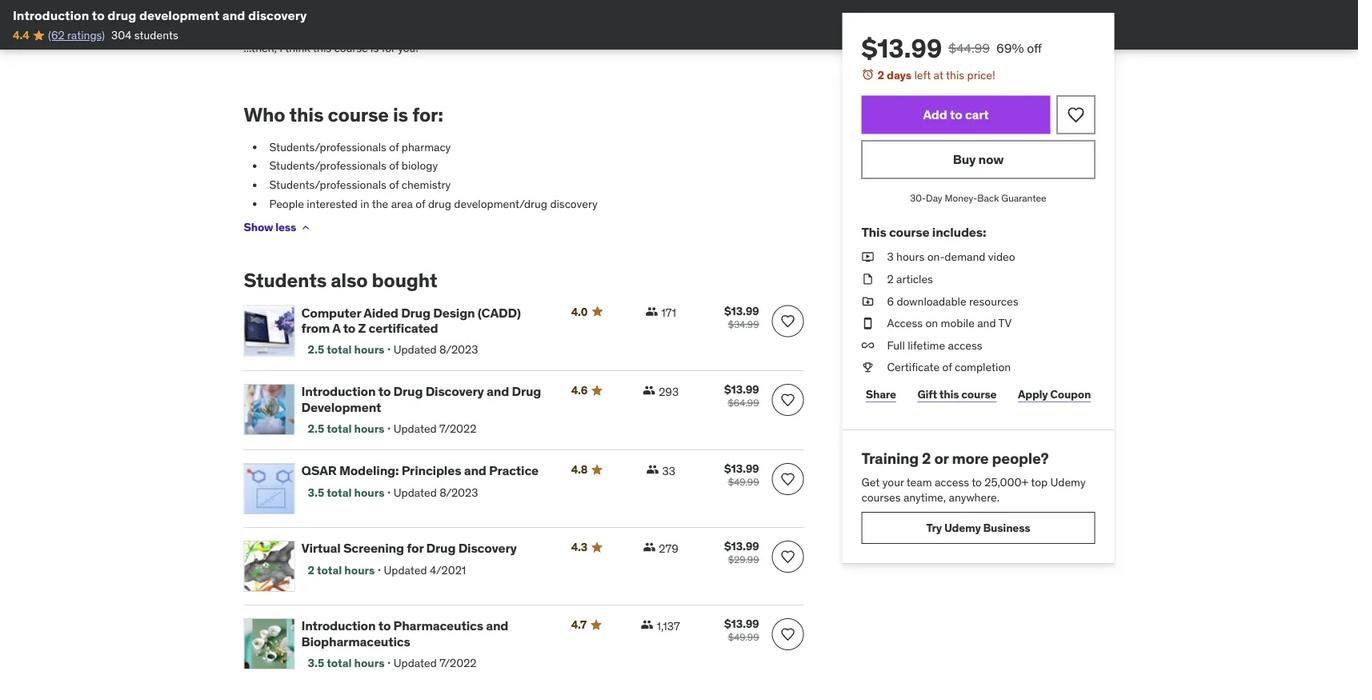 Task type: locate. For each thing, give the bounding box(es) containing it.
gift
[[918, 387, 937, 402]]

udemy right top
[[1050, 475, 1086, 489]]

2 2.5 from the top
[[308, 422, 324, 437]]

discovery up i
[[248, 7, 307, 23]]

updated down the introduction to drug discovery and drug development at the bottom left
[[394, 422, 437, 437]]

3.5 total hours down biopharmaceutics
[[308, 657, 385, 671]]

1 vertical spatial wishlist image
[[780, 627, 796, 643]]

xsmall image
[[299, 222, 312, 234], [862, 249, 874, 265], [862, 271, 874, 287], [645, 306, 658, 318], [862, 316, 874, 331], [862, 338, 874, 353]]

xsmall image right less
[[299, 222, 312, 234]]

xsmall image left 1,137
[[641, 619, 653, 632]]

1 vertical spatial udemy
[[944, 521, 981, 535]]

wishlist image
[[1066, 105, 1086, 125], [780, 627, 796, 643]]

1 8/2023 from the top
[[439, 343, 478, 357]]

2 right the alarm image
[[878, 68, 884, 82]]

1 vertical spatial introduction
[[301, 384, 376, 400]]

total down a
[[327, 343, 352, 357]]

0 vertical spatial discovery
[[248, 7, 307, 23]]

area
[[391, 197, 413, 211]]

2.5 down the development
[[308, 422, 324, 437]]

33
[[662, 464, 675, 479]]

$13.99 $49.99 down '$29.99'
[[724, 618, 759, 644]]

0 vertical spatial introduction
[[13, 7, 89, 23]]

z
[[358, 320, 366, 336]]

total down virtual at the left of page
[[317, 564, 342, 578]]

$13.99 for introduction to drug discovery and drug development
[[724, 383, 759, 398]]

0 vertical spatial updated 7/2022
[[394, 422, 477, 437]]

course down completion
[[961, 387, 997, 402]]

updated
[[394, 343, 437, 357], [394, 422, 437, 437], [394, 486, 437, 501], [384, 564, 427, 578], [394, 657, 437, 671]]

1,137
[[657, 620, 680, 634]]

people
[[269, 197, 304, 211]]

2 3.5 from the top
[[308, 657, 324, 671]]

xsmall image left 2 articles
[[862, 271, 874, 287]]

0 vertical spatial access
[[948, 338, 982, 353]]

2 down the 3
[[887, 272, 894, 286]]

design
[[433, 305, 475, 321]]

1 7/2022 from the top
[[439, 422, 477, 437]]

2 updated 8/2023 from the top
[[394, 486, 478, 501]]

your
[[883, 475, 904, 489]]

introduction down a
[[301, 384, 376, 400]]

0 vertical spatial 3.5 total hours
[[308, 486, 385, 501]]

1 updated 8/2023 from the top
[[394, 343, 478, 357]]

2 articles
[[887, 272, 933, 286]]

and up the ...then,
[[222, 7, 245, 23]]

updated down qsar modeling: principles and practice
[[394, 486, 437, 501]]

$13.99 $44.99 69% off
[[862, 32, 1042, 64]]

training 2 or more people? get your team access to 25,000+ top udemy courses anytime, anywhere.
[[862, 449, 1086, 505]]

hours for qsar modeling: principles and practice
[[354, 486, 385, 501]]

buy now button
[[862, 141, 1095, 179]]

3.5 for introduction to pharmaceutics and biopharmaceutics
[[308, 657, 324, 671]]

3.5 for qsar modeling: principles and practice
[[308, 486, 324, 501]]

to left pharmaceutics
[[378, 618, 391, 635]]

0 horizontal spatial for
[[381, 41, 395, 55]]

more
[[952, 449, 989, 468]]

introduction up '(62'
[[13, 7, 89, 23]]

xsmall image left access
[[862, 316, 874, 331]]

2
[[878, 68, 884, 82], [887, 272, 894, 286], [922, 449, 931, 468], [308, 564, 314, 578]]

2 2.5 total hours from the top
[[308, 422, 385, 437]]

0 vertical spatial 8/2023
[[439, 343, 478, 357]]

1 vertical spatial students/professionals
[[269, 159, 386, 173]]

4/2021
[[430, 564, 466, 578]]

and left practice
[[464, 463, 486, 480]]

introduction to pharmaceutics and biopharmaceutics link
[[301, 618, 552, 650]]

updated 7/2022 down introduction to drug discovery and drug development link
[[394, 422, 477, 437]]

2 wishlist image from the top
[[780, 393, 796, 409]]

xsmall image for 2
[[862, 271, 874, 287]]

updated 8/2023 for principles
[[394, 486, 478, 501]]

articles
[[896, 272, 933, 286]]

gift this course link
[[913, 379, 1001, 411]]

3 hours on-demand video
[[887, 250, 1015, 264]]

hours down modeling:
[[354, 486, 385, 501]]

2 for 2 articles
[[887, 272, 894, 286]]

xsmall image for qsar modeling: principles and practice
[[646, 464, 659, 477]]

hours down screening
[[344, 564, 375, 578]]

updated down introduction to pharmaceutics and biopharmaceutics
[[394, 657, 437, 671]]

discovery right development/drug
[[550, 197, 598, 211]]

1 horizontal spatial udemy
[[1050, 475, 1086, 489]]

qsar
[[301, 463, 337, 480]]

1 vertical spatial updated 8/2023
[[394, 486, 478, 501]]

total for computer aided drug design (cadd) from a to z certificated
[[327, 343, 352, 357]]

1 vertical spatial $49.99
[[728, 632, 759, 644]]

to down certificated
[[378, 384, 391, 400]]

2 left 'or'
[[922, 449, 931, 468]]

hours down biopharmaceutics
[[354, 657, 385, 671]]

this right who
[[289, 103, 324, 127]]

and inside the introduction to drug discovery and drug development
[[487, 384, 509, 400]]

1 vertical spatial access
[[935, 475, 969, 489]]

access down 'or'
[[935, 475, 969, 489]]

a
[[332, 320, 340, 336]]

2.5 for computer aided drug design (cadd) from a to z certificated
[[308, 343, 324, 357]]

1 vertical spatial $13.99 $49.99
[[724, 618, 759, 644]]

to left z
[[343, 320, 356, 336]]

drug down the bought
[[401, 305, 430, 321]]

1 3.5 total hours from the top
[[308, 486, 385, 501]]

1 horizontal spatial for
[[407, 541, 424, 557]]

full lifetime access
[[887, 338, 982, 353]]

hours down z
[[354, 343, 385, 357]]

1 horizontal spatial drug
[[428, 197, 451, 211]]

0 vertical spatial wishlist image
[[1066, 105, 1086, 125]]

total down qsar
[[327, 486, 352, 501]]

4.7
[[571, 618, 587, 633]]

demand
[[945, 250, 985, 264]]

drug up 304
[[107, 7, 136, 23]]

buy now
[[953, 151, 1004, 168]]

1 students/professionals from the top
[[269, 140, 386, 155]]

updated 8/2023 for drug
[[394, 343, 478, 357]]

updated for practice
[[394, 486, 437, 501]]

$49.99 right 1,137
[[728, 632, 759, 644]]

updated down certificated
[[394, 343, 437, 357]]

2.5 down from
[[308, 343, 324, 357]]

and down (cadd)
[[487, 384, 509, 400]]

hours right the 3
[[896, 250, 925, 264]]

updated down virtual screening for drug discovery
[[384, 564, 427, 578]]

xsmall image left the 3
[[862, 249, 874, 265]]

$49.99 for qsar modeling: principles and practice
[[728, 477, 759, 489]]

discovery
[[248, 7, 307, 23], [550, 197, 598, 211]]

total down biopharmaceutics
[[327, 657, 352, 671]]

7/2022 down pharmaceutics
[[439, 657, 477, 671]]

to for drug
[[92, 7, 105, 23]]

now
[[978, 151, 1004, 168]]

4.4
[[13, 28, 29, 42]]

hours down the development
[[354, 422, 385, 437]]

is left for:
[[393, 103, 408, 127]]

xsmall image left 33
[[646, 464, 659, 477]]

293
[[659, 385, 679, 400]]

3 wishlist image from the top
[[780, 472, 796, 488]]

to left cart
[[950, 106, 962, 123]]

2 vertical spatial introduction
[[301, 618, 376, 635]]

show less
[[244, 221, 296, 235]]

1 vertical spatial 8/2023
[[439, 486, 478, 501]]

this course includes:
[[862, 224, 986, 240]]

$49.99 for introduction to pharmaceutics and biopharmaceutics
[[728, 632, 759, 644]]

$13.99 down '$29.99'
[[724, 618, 759, 632]]

team
[[907, 475, 932, 489]]

wishlist image for computer aided drug design (cadd) from a to z certificated
[[780, 314, 796, 330]]

chemistry
[[402, 178, 451, 192]]

or
[[934, 449, 949, 468]]

2.5 total hours down a
[[308, 343, 385, 357]]

0 horizontal spatial wishlist image
[[780, 627, 796, 643]]

0 horizontal spatial drug
[[107, 7, 136, 23]]

3.5 down biopharmaceutics
[[308, 657, 324, 671]]

3.5 total hours down modeling:
[[308, 486, 385, 501]]

to inside introduction to pharmaceutics and biopharmaceutics
[[378, 618, 391, 635]]

course left for:
[[328, 103, 389, 127]]

xsmall image
[[862, 294, 874, 309], [862, 360, 874, 375], [643, 385, 656, 398], [646, 464, 659, 477], [643, 542, 656, 554], [641, 619, 653, 632]]

drug up '4/2021'
[[426, 541, 456, 557]]

course
[[334, 41, 368, 55], [328, 103, 389, 127], [889, 224, 930, 240], [961, 387, 997, 402]]

for left the you!
[[381, 41, 395, 55]]

3.5
[[308, 486, 324, 501], [308, 657, 324, 671]]

0 vertical spatial $49.99
[[728, 477, 759, 489]]

1 $13.99 $49.99 from the top
[[724, 462, 759, 489]]

1 updated 7/2022 from the top
[[394, 422, 477, 437]]

students/professionals
[[269, 140, 386, 155], [269, 159, 386, 173], [269, 178, 386, 192]]

introduction inside introduction to pharmaceutics and biopharmaceutics
[[301, 618, 376, 635]]

udemy right try in the right of the page
[[944, 521, 981, 535]]

is left the you!
[[371, 41, 379, 55]]

to up "anywhere."
[[972, 475, 982, 489]]

1 vertical spatial drug
[[428, 197, 451, 211]]

1 2.5 from the top
[[308, 343, 324, 357]]

1 vertical spatial discovery
[[458, 541, 517, 557]]

to for drug
[[378, 384, 391, 400]]

$13.99 $49.99 down $64.99 on the bottom of the page
[[724, 462, 759, 489]]

1 vertical spatial 7/2022
[[439, 657, 477, 671]]

2 for 2 days left at this price!
[[878, 68, 884, 82]]

1 2.5 total hours from the top
[[308, 343, 385, 357]]

to inside button
[[950, 106, 962, 123]]

$13.99 for computer aided drug design (cadd) from a to z certificated
[[724, 304, 759, 318]]

0 vertical spatial 2.5 total hours
[[308, 343, 385, 357]]

virtual screening for drug discovery
[[301, 541, 517, 557]]

updated for (cadd)
[[394, 343, 437, 357]]

1 vertical spatial for
[[407, 541, 424, 557]]

introduction down 2 total hours
[[301, 618, 376, 635]]

1 3.5 from the top
[[308, 486, 324, 501]]

completion
[[955, 360, 1011, 375]]

hours for introduction to drug discovery and drug development
[[354, 422, 385, 437]]

$13.99
[[862, 32, 942, 64], [724, 304, 759, 318], [724, 383, 759, 398], [724, 462, 759, 477], [724, 540, 759, 554], [724, 618, 759, 632]]

2 days left at this price!
[[878, 68, 995, 82]]

updated 8/2023 down computer aided drug design (cadd) from a to z certificated "link"
[[394, 343, 478, 357]]

$13.99 for virtual screening for drug discovery
[[724, 540, 759, 554]]

access down mobile
[[948, 338, 982, 353]]

$13.99 down $64.99 on the bottom of the page
[[724, 462, 759, 477]]

xsmall image left 293 on the bottom of the page
[[643, 385, 656, 398]]

updated 8/2023 down principles
[[394, 486, 478, 501]]

2 3.5 total hours from the top
[[308, 657, 385, 671]]

1 vertical spatial discovery
[[550, 197, 598, 211]]

try udemy business link
[[862, 512, 1095, 544]]

2 down virtual at the left of page
[[308, 564, 314, 578]]

0 vertical spatial updated 8/2023
[[394, 343, 478, 357]]

7/2022 for and
[[439, 657, 477, 671]]

$13.99 $49.99 for qsar modeling: principles and practice
[[724, 462, 759, 489]]

3 students/professionals from the top
[[269, 178, 386, 192]]

xsmall image for virtual screening for drug discovery
[[643, 542, 656, 554]]

i
[[280, 41, 283, 55]]

introduction inside the introduction to drug discovery and drug development
[[301, 384, 376, 400]]

wishlist image
[[780, 314, 796, 330], [780, 393, 796, 409], [780, 472, 796, 488], [780, 550, 796, 566]]

and right pharmaceutics
[[486, 618, 508, 635]]

1 vertical spatial 3.5
[[308, 657, 324, 671]]

1 horizontal spatial is
[[393, 103, 408, 127]]

updated 7/2022
[[394, 422, 477, 437], [394, 657, 477, 671]]

access
[[887, 316, 923, 330]]

7/2022 for discovery
[[439, 422, 477, 437]]

1 vertical spatial updated 7/2022
[[394, 657, 477, 671]]

updated 7/2022 for drug
[[394, 422, 477, 437]]

1 wishlist image from the top
[[780, 314, 796, 330]]

0 vertical spatial discovery
[[426, 384, 484, 400]]

tv
[[998, 316, 1012, 330]]

who
[[244, 103, 285, 127]]

aided
[[363, 305, 398, 321]]

2 $13.99 $49.99 from the top
[[724, 618, 759, 644]]

7/2022 down introduction to drug discovery and drug development link
[[439, 422, 477, 437]]

virtual screening for drug discovery link
[[301, 541, 552, 557]]

drug inside computer aided drug design (cadd) from a to z certificated
[[401, 305, 430, 321]]

2 updated 7/2022 from the top
[[394, 657, 477, 671]]

8/2023 down design
[[439, 343, 478, 357]]

drug down certificated
[[393, 384, 423, 400]]

discovery inside the introduction to drug discovery and drug development
[[426, 384, 484, 400]]

updated 7/2022 for pharmaceutics
[[394, 657, 477, 671]]

0 vertical spatial drug
[[107, 7, 136, 23]]

and left tv
[[977, 316, 996, 330]]

0 vertical spatial 2.5
[[308, 343, 324, 357]]

1 $49.99 from the top
[[728, 477, 759, 489]]

updated 8/2023
[[394, 343, 478, 357], [394, 486, 478, 501]]

discovery up '4/2021'
[[458, 541, 517, 557]]

video
[[988, 250, 1015, 264]]

training
[[862, 449, 919, 468]]

$13.99 right 279 on the bottom of page
[[724, 540, 759, 554]]

for up updated 4/2021
[[407, 541, 424, 557]]

introduction to drug discovery and drug development link
[[301, 384, 552, 416]]

total down the development
[[327, 422, 352, 437]]

introduction to drug discovery and drug development
[[301, 384, 541, 416]]

0 horizontal spatial is
[[371, 41, 379, 55]]

1 horizontal spatial discovery
[[550, 197, 598, 211]]

0 vertical spatial $13.99 $49.99
[[724, 462, 759, 489]]

xsmall image left 279 on the bottom of page
[[643, 542, 656, 554]]

1 vertical spatial 3.5 total hours
[[308, 657, 385, 671]]

1 vertical spatial 2.5 total hours
[[308, 422, 385, 437]]

you!
[[398, 41, 419, 55]]

8/2023 down principles
[[439, 486, 478, 501]]

279
[[659, 542, 678, 556]]

to for pharmaceutics
[[378, 618, 391, 635]]

updated 7/2022 down introduction to pharmaceutics and biopharmaceutics link
[[394, 657, 477, 671]]

people?
[[992, 449, 1049, 468]]

69%
[[996, 40, 1024, 56]]

2.5 total hours
[[308, 343, 385, 357], [308, 422, 385, 437]]

introduction to pharmaceutics and biopharmaceutics
[[301, 618, 508, 650]]

xsmall image left 171
[[645, 306, 658, 318]]

7/2022
[[439, 422, 477, 437], [439, 657, 477, 671]]

0 vertical spatial 3.5
[[308, 486, 324, 501]]

1 vertical spatial 2.5
[[308, 422, 324, 437]]

$13.99 down the $34.99
[[724, 383, 759, 398]]

$49.99 up $13.99 $29.99
[[728, 477, 759, 489]]

2 7/2022 from the top
[[439, 657, 477, 671]]

0 vertical spatial students/professionals
[[269, 140, 386, 155]]

2 $49.99 from the top
[[728, 632, 759, 644]]

0 vertical spatial udemy
[[1050, 475, 1086, 489]]

anywhere.
[[949, 491, 1000, 505]]

1 horizontal spatial wishlist image
[[1066, 105, 1086, 125]]

2.5
[[308, 343, 324, 357], [308, 422, 324, 437]]

try udemy business
[[926, 521, 1030, 535]]

$13.99 $49.99
[[724, 462, 759, 489], [724, 618, 759, 644]]

and inside introduction to pharmaceutics and biopharmaceutics
[[486, 618, 508, 635]]

0 vertical spatial 7/2022
[[439, 422, 477, 437]]

xsmall image for full
[[862, 338, 874, 353]]

to up ratings) on the top left of page
[[92, 7, 105, 23]]

wishlist image for qsar modeling: principles and practice
[[780, 472, 796, 488]]

days
[[887, 68, 912, 82]]

xsmall image left 'full'
[[862, 338, 874, 353]]

2 vertical spatial students/professionals
[[269, 178, 386, 192]]

to inside the introduction to drug discovery and drug development
[[378, 384, 391, 400]]

4 wishlist image from the top
[[780, 550, 796, 566]]

discovery down computer aided drug design (cadd) from a to z certificated "link"
[[426, 384, 484, 400]]

2.5 total hours down the development
[[308, 422, 385, 437]]

wishlist image for virtual screening for drug discovery
[[780, 550, 796, 566]]

this right at
[[946, 68, 964, 82]]

3.5 down qsar
[[308, 486, 324, 501]]

2 8/2023 from the top
[[439, 486, 478, 501]]

$13.99 right 171
[[724, 304, 759, 318]]

access
[[948, 338, 982, 353], [935, 475, 969, 489]]



Task type: vqa. For each thing, say whether or not it's contained in the screenshot.
second small icon
no



Task type: describe. For each thing, give the bounding box(es) containing it.
from
[[301, 320, 330, 336]]

introduction for introduction to pharmaceutics and biopharmaceutics
[[301, 618, 376, 635]]

6 downloadable resources
[[887, 294, 1018, 308]]

0 horizontal spatial discovery
[[248, 7, 307, 23]]

less
[[275, 221, 296, 235]]

qsar modeling: principles and practice link
[[301, 463, 552, 480]]

on-
[[927, 250, 945, 264]]

show
[[244, 221, 273, 235]]

$44.99
[[949, 40, 990, 56]]

modeling:
[[339, 463, 399, 480]]

(62
[[48, 28, 64, 42]]

add to cart
[[923, 106, 989, 123]]

students/professionals of pharmacy students/professionals of biology students/professionals of chemistry people interested in the area of drug development/drug discovery
[[269, 140, 598, 211]]

this right gift
[[939, 387, 959, 402]]

wishlist image for introduction to drug discovery and drug development
[[780, 393, 796, 409]]

discovery inside students/professionals of pharmacy students/professionals of biology students/professionals of chemistry people interested in the area of drug development/drug discovery
[[550, 197, 598, 211]]

access on mobile and tv
[[887, 316, 1012, 330]]

and for access on mobile and tv
[[977, 316, 996, 330]]

development
[[301, 399, 381, 416]]

introduction for introduction to drug development and discovery
[[13, 7, 89, 23]]

off
[[1027, 40, 1042, 56]]

ratings)
[[67, 28, 105, 42]]

0 vertical spatial is
[[371, 41, 379, 55]]

think
[[285, 41, 310, 55]]

drug inside students/professionals of pharmacy students/professionals of biology students/professionals of chemistry people interested in the area of drug development/drug discovery
[[428, 197, 451, 211]]

hours for virtual screening for drug discovery
[[344, 564, 375, 578]]

certificate of completion
[[887, 360, 1011, 375]]

3.5 total hours for qsar
[[308, 486, 385, 501]]

on
[[926, 316, 938, 330]]

$64.99
[[728, 398, 759, 410]]

of down 'full lifetime access'
[[942, 360, 952, 375]]

drug left 4.6
[[512, 384, 541, 400]]

day
[[926, 192, 942, 205]]

biology
[[402, 159, 438, 173]]

of left pharmacy
[[389, 140, 399, 155]]

introduction to drug development and discovery
[[13, 7, 307, 23]]

alarm image
[[862, 68, 874, 81]]

$13.99 for introduction to pharmaceutics and biopharmaceutics
[[724, 618, 759, 632]]

$13.99 $34.99
[[724, 304, 759, 331]]

4.8
[[571, 463, 588, 478]]

try
[[926, 521, 942, 535]]

xsmall image for introduction to pharmaceutics and biopharmaceutics
[[641, 619, 653, 632]]

2 total hours
[[308, 564, 375, 578]]

money-
[[945, 192, 977, 205]]

8/2023 for design
[[439, 343, 478, 357]]

3.5 total hours for introduction
[[308, 657, 385, 671]]

updated for discovery
[[384, 564, 427, 578]]

introduction for introduction to drug discovery and drug development
[[301, 384, 376, 400]]

$34.99
[[728, 318, 759, 331]]

price!
[[967, 68, 995, 82]]

(62 ratings)
[[48, 28, 105, 42]]

principles
[[401, 463, 461, 480]]

biopharmaceutics
[[301, 634, 410, 650]]

screening
[[343, 541, 404, 557]]

2.5 total hours for a
[[308, 343, 385, 357]]

gift this course
[[918, 387, 997, 402]]

and for introduction to pharmaceutics and biopharmaceutics
[[486, 618, 508, 635]]

0 vertical spatial for
[[381, 41, 395, 55]]

xsmall image for introduction to drug discovery and drug development
[[643, 385, 656, 398]]

computer
[[301, 305, 361, 321]]

$13.99 $29.99
[[724, 540, 759, 567]]

apply coupon button
[[1014, 379, 1095, 411]]

updated for biopharmaceutics
[[394, 657, 437, 671]]

guarantee
[[1001, 192, 1047, 205]]

updated for and
[[394, 422, 437, 437]]

171
[[661, 306, 676, 320]]

0 horizontal spatial udemy
[[944, 521, 981, 535]]

computer aided drug design (cadd) from a to z certificated
[[301, 305, 521, 336]]

add to cart button
[[862, 96, 1050, 134]]

share button
[[862, 379, 900, 411]]

certificated
[[369, 320, 438, 336]]

resources
[[969, 294, 1018, 308]]

top
[[1031, 475, 1048, 489]]

students
[[134, 28, 178, 42]]

course right think
[[334, 41, 368, 55]]

xsmall image left the 6 at top right
[[862, 294, 874, 309]]

of left biology
[[389, 159, 399, 173]]

2.5 total hours for development
[[308, 422, 385, 437]]

includes:
[[932, 224, 986, 240]]

hours for computer aided drug design (cadd) from a to z certificated
[[354, 343, 385, 357]]

business
[[983, 521, 1030, 535]]

2 inside "training 2 or more people? get your team access to 25,000+ top udemy courses anytime, anywhere."
[[922, 449, 931, 468]]

this right think
[[313, 41, 331, 55]]

25,000+
[[985, 475, 1029, 489]]

2 students/professionals from the top
[[269, 159, 386, 173]]

hours for introduction to pharmaceutics and biopharmaceutics
[[354, 657, 385, 671]]

...then, i think this course is for you!
[[244, 41, 419, 55]]

lifetime
[[908, 338, 945, 353]]

development/drug
[[454, 197, 547, 211]]

xsmall image for 3
[[862, 249, 874, 265]]

8/2023 for and
[[439, 486, 478, 501]]

the
[[372, 197, 388, 211]]

get
[[862, 475, 880, 489]]

xsmall image inside show less button
[[299, 222, 312, 234]]

$13.99 $64.99
[[724, 383, 759, 410]]

who this course is for:
[[244, 103, 443, 127]]

xsmall image for access
[[862, 316, 874, 331]]

xsmall image up 'share'
[[862, 360, 874, 375]]

of up the "area"
[[389, 178, 399, 192]]

2.5 for introduction to drug discovery and drug development
[[308, 422, 324, 437]]

to inside computer aided drug design (cadd) from a to z certificated
[[343, 320, 356, 336]]

interested
[[307, 197, 358, 211]]

$13.99 $49.99 for introduction to pharmaceutics and biopharmaceutics
[[724, 618, 759, 644]]

6
[[887, 294, 894, 308]]

$29.99
[[728, 554, 759, 567]]

...then,
[[244, 41, 277, 55]]

cart
[[965, 106, 989, 123]]

(cadd)
[[478, 305, 521, 321]]

certificate
[[887, 360, 940, 375]]

total for qsar modeling: principles and practice
[[327, 486, 352, 501]]

left
[[914, 68, 931, 82]]

total for introduction to drug discovery and drug development
[[327, 422, 352, 437]]

course up the 3
[[889, 224, 930, 240]]

$13.99 up days
[[862, 32, 942, 64]]

4.6
[[571, 384, 588, 398]]

add
[[923, 106, 947, 123]]

udemy inside "training 2 or more people? get your team access to 25,000+ top udemy courses anytime, anywhere."
[[1050, 475, 1086, 489]]

total for introduction to pharmaceutics and biopharmaceutics
[[327, 657, 352, 671]]

full
[[887, 338, 905, 353]]

bought
[[372, 269, 437, 293]]

students also bought
[[244, 269, 437, 293]]

of right the "area"
[[416, 197, 425, 211]]

1 vertical spatial is
[[393, 103, 408, 127]]

at
[[934, 68, 944, 82]]

total for virtual screening for drug discovery
[[317, 564, 342, 578]]

access inside "training 2 or more people? get your team access to 25,000+ top udemy courses anytime, anywhere."
[[935, 475, 969, 489]]

$13.99 for qsar modeling: principles and practice
[[724, 462, 759, 477]]

3
[[887, 250, 894, 264]]

to inside "training 2 or more people? get your team access to 25,000+ top udemy courses anytime, anywhere."
[[972, 475, 982, 489]]

and for qsar modeling: principles and practice
[[464, 463, 486, 480]]

to for cart
[[950, 106, 962, 123]]

apply coupon
[[1018, 387, 1091, 402]]

buy
[[953, 151, 976, 168]]

downloadable
[[897, 294, 966, 308]]

pharmacy
[[402, 140, 451, 155]]

30-day money-back guarantee
[[910, 192, 1047, 205]]

2 for 2 total hours
[[308, 564, 314, 578]]



